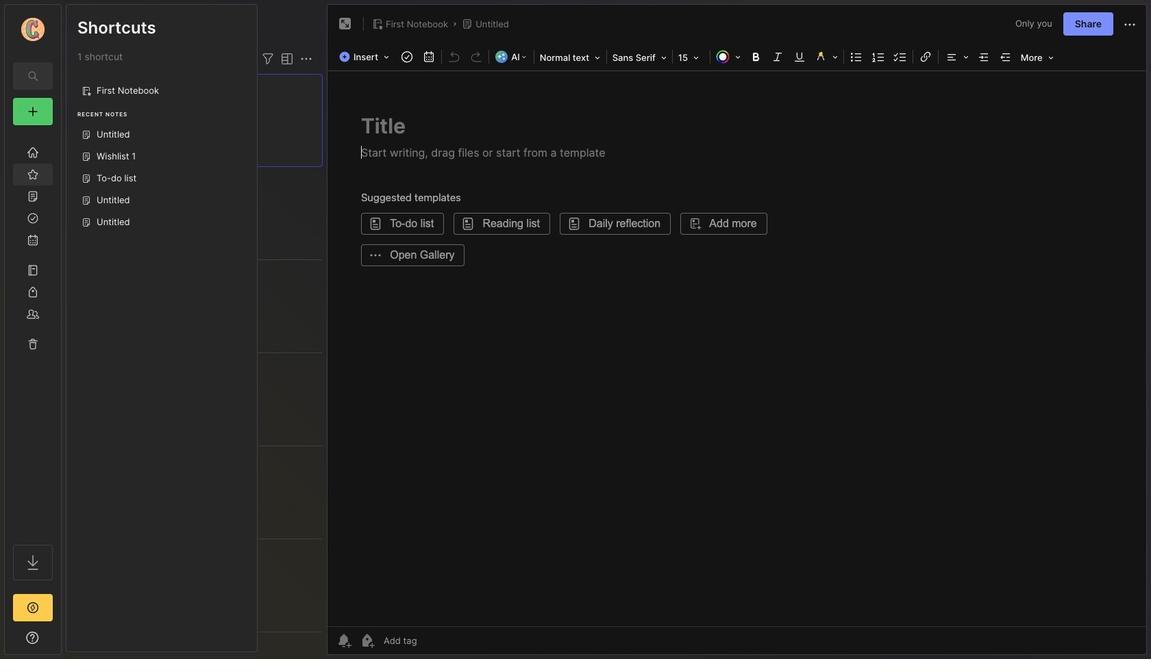 Task type: describe. For each thing, give the bounding box(es) containing it.
note window element
[[327, 4, 1147, 656]]

tree inside main 'element'
[[5, 134, 61, 533]]

calendar event image
[[419, 47, 439, 66]]

heading level image
[[536, 48, 605, 66]]

font size image
[[674, 48, 708, 66]]

font family image
[[608, 48, 671, 66]]

more image
[[1017, 48, 1058, 66]]

Note Editor text field
[[328, 71, 1146, 627]]

WHAT'S NEW field
[[5, 628, 61, 650]]

highlight image
[[810, 47, 842, 66]]



Task type: locate. For each thing, give the bounding box(es) containing it.
underline image
[[790, 47, 809, 66]]

account image
[[21, 18, 45, 41]]

expand note image
[[337, 16, 354, 32]]

italic image
[[768, 47, 787, 66]]

bulleted list image
[[847, 47, 866, 66]]

main element
[[0, 0, 66, 660]]

numbered list image
[[869, 47, 888, 66]]

bold image
[[746, 47, 765, 66]]

upgrade image
[[25, 600, 41, 617]]

edit search image
[[25, 68, 41, 84]]

Account field
[[5, 16, 61, 43]]

task image
[[398, 47, 417, 66]]

tree
[[5, 134, 61, 533]]

alignment image
[[940, 47, 973, 66]]

insert image
[[336, 48, 396, 66]]

insert link image
[[916, 47, 935, 66]]

home image
[[26, 146, 40, 160]]

click to expand image
[[60, 635, 70, 651]]

checklist image
[[891, 47, 910, 66]]

indent image
[[974, 47, 993, 66]]

font color image
[[712, 47, 745, 66]]

add a reminder image
[[336, 633, 352, 650]]

add tag image
[[359, 633, 376, 650]]

outdent image
[[996, 47, 1015, 66]]



Task type: vqa. For each thing, say whether or not it's contained in the screenshot.
More actions field
no



